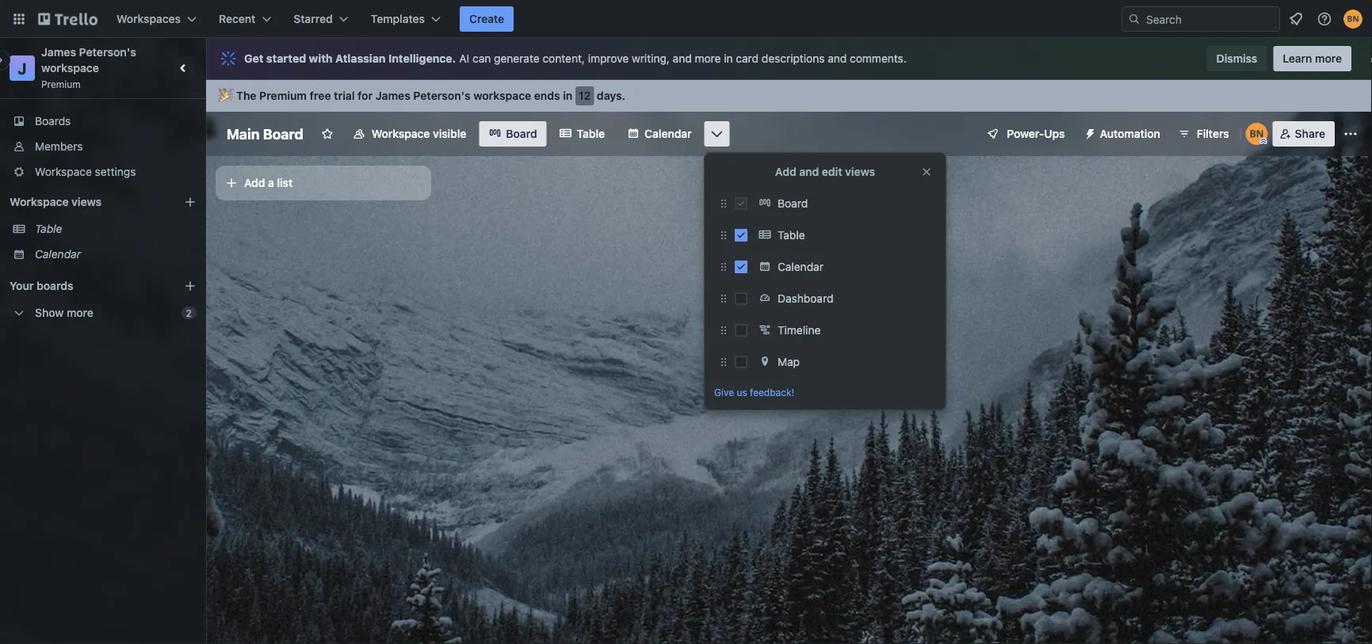 Task type: describe. For each thing, give the bounding box(es) containing it.
workspaces
[[117, 12, 181, 25]]

james inside banner
[[376, 89, 411, 102]]

give us feedback! link
[[714, 385, 937, 400]]

edit
[[822, 165, 843, 178]]

improve
[[588, 52, 629, 65]]

descriptions
[[762, 52, 825, 65]]

🎉
[[219, 89, 230, 102]]

j
[[18, 59, 27, 77]]

more for learn more
[[1316, 52, 1343, 65]]

power-
[[1007, 127, 1045, 140]]

2
[[186, 308, 192, 319]]

1 horizontal spatial calendar
[[645, 127, 692, 140]]

james peterson's workspace premium
[[41, 46, 139, 90]]

2 horizontal spatial calendar
[[778, 260, 824, 274]]

main board
[[227, 125, 304, 142]]

add and edit views
[[775, 165, 876, 178]]

boards
[[37, 280, 73, 293]]

peterson's inside banner
[[413, 89, 471, 102]]

2 horizontal spatial calendar link
[[754, 255, 937, 280]]

can
[[473, 52, 491, 65]]

0 notifications image
[[1287, 10, 1306, 29]]

workspace navigation collapse icon image
[[173, 57, 195, 79]]

🎉 the premium free trial for james peterson's workspace ends in 12 days.
[[219, 89, 626, 102]]

started
[[266, 52, 306, 65]]

workspace visible button
[[343, 121, 476, 147]]

0 vertical spatial in
[[724, 52, 733, 65]]

add for add and edit views
[[775, 165, 797, 178]]

learn more link
[[1274, 46, 1352, 71]]

workspace for workspace visible
[[372, 127, 430, 140]]

0 vertical spatial views
[[845, 165, 876, 178]]

table for the middle table link
[[577, 127, 605, 140]]

close popover image
[[921, 166, 933, 178]]

learn more
[[1283, 52, 1343, 65]]

intelligence.
[[389, 52, 456, 65]]

starred button
[[284, 6, 358, 32]]

generate
[[494, 52, 540, 65]]

feedback!
[[750, 387, 795, 398]]

a
[[268, 176, 274, 190]]

0 horizontal spatial calendar
[[35, 248, 81, 261]]

1 horizontal spatial table link
[[550, 121, 615, 147]]

atlassian intelligence logo image
[[219, 49, 238, 68]]

workspace for workspace views
[[10, 195, 69, 209]]

the
[[236, 89, 257, 102]]

boards
[[35, 115, 71, 128]]

workspace settings link
[[0, 159, 206, 185]]

content,
[[543, 52, 585, 65]]

add for add a list
[[244, 176, 265, 190]]

workspaces button
[[107, 6, 206, 32]]

get
[[244, 52, 264, 65]]

workspace inside james peterson's workspace premium
[[41, 61, 99, 75]]

reposition dashboard button image
[[714, 289, 734, 308]]

ends
[[534, 89, 560, 102]]

premium inside banner
[[259, 89, 307, 102]]

back to home image
[[38, 6, 98, 32]]

premium inside james peterson's workspace premium
[[41, 79, 81, 90]]

1 horizontal spatial more
[[695, 52, 721, 65]]

peterson's inside james peterson's workspace premium
[[79, 46, 136, 59]]

map
[[778, 356, 800, 369]]

sm image
[[1078, 121, 1100, 144]]

1 horizontal spatial and
[[800, 165, 819, 178]]

0 horizontal spatial table
[[35, 222, 62, 236]]

1 horizontal spatial calendar link
[[618, 121, 701, 147]]

power-ups
[[1007, 127, 1065, 140]]

dismiss button
[[1207, 46, 1267, 71]]

settings
[[95, 165, 136, 178]]

starred
[[294, 12, 333, 25]]

table for right table link
[[778, 229, 805, 242]]

workspace views
[[10, 195, 102, 209]]

create
[[469, 12, 504, 25]]

learn
[[1283, 52, 1313, 65]]

star or unstar board image
[[321, 128, 334, 140]]

Board name text field
[[219, 121, 311, 147]]

members
[[35, 140, 83, 153]]

0 horizontal spatial and
[[673, 52, 692, 65]]

create a view image
[[184, 196, 197, 209]]

power-ups button
[[976, 121, 1075, 147]]

automation button
[[1078, 121, 1170, 147]]

open information menu image
[[1317, 11, 1333, 27]]

list
[[277, 176, 293, 190]]

primary element
[[0, 0, 1373, 38]]

reposition board button image
[[714, 194, 734, 213]]

your
[[10, 280, 34, 293]]



Task type: vqa. For each thing, say whether or not it's contained in the screenshot.
This Member Is An Admin Of This Board. IMAGE
yes



Task type: locate. For each thing, give the bounding box(es) containing it.
share button
[[1273, 121, 1335, 147]]

and left edit
[[800, 165, 819, 178]]

reposition table button image
[[714, 226, 734, 245]]

1 vertical spatial workspace
[[474, 89, 531, 102]]

customize views image
[[709, 126, 725, 142]]

12
[[579, 89, 591, 102]]

workspace visible
[[372, 127, 467, 140]]

timeline
[[778, 324, 821, 337]]

comments.
[[850, 52, 907, 65]]

1 vertical spatial workspace
[[35, 165, 92, 178]]

peterson's up visible
[[413, 89, 471, 102]]

calendar link left customize views image
[[618, 121, 701, 147]]

reposition map button image
[[714, 353, 734, 372]]

days.
[[597, 89, 626, 102]]

members link
[[0, 134, 206, 159]]

0 horizontal spatial workspace
[[41, 61, 99, 75]]

add left a
[[244, 176, 265, 190]]

and
[[673, 52, 692, 65], [828, 52, 847, 65], [800, 165, 819, 178]]

ben nelson (bennelson96) image right filters at top right
[[1246, 123, 1269, 145]]

2 vertical spatial workspace
[[10, 195, 69, 209]]

0 vertical spatial ben nelson (bennelson96) image
[[1344, 10, 1363, 29]]

add inside button
[[244, 176, 265, 190]]

peterson's
[[79, 46, 136, 59], [413, 89, 471, 102]]

0 vertical spatial workspace
[[41, 61, 99, 75]]

workspace
[[41, 61, 99, 75], [474, 89, 531, 102]]

1 vertical spatial james
[[376, 89, 411, 102]]

james
[[41, 46, 76, 59], [376, 89, 411, 102]]

ai
[[459, 52, 470, 65]]

reposition timeline button image
[[714, 321, 734, 340]]

0 vertical spatial peterson's
[[79, 46, 136, 59]]

calendar left customize views image
[[645, 127, 692, 140]]

with
[[309, 52, 333, 65]]

automation
[[1100, 127, 1161, 140]]

add
[[775, 165, 797, 178], [244, 176, 265, 190]]

timeline link
[[754, 318, 937, 343]]

1 horizontal spatial add
[[775, 165, 797, 178]]

ai can generate content, improve writing, and more in card descriptions and comments.
[[459, 52, 907, 65]]

dashboard
[[778, 292, 834, 305]]

0 horizontal spatial james
[[41, 46, 76, 59]]

workspace inside "button"
[[372, 127, 430, 140]]

card
[[736, 52, 759, 65]]

and right writing,
[[673, 52, 692, 65]]

0 horizontal spatial in
[[563, 89, 573, 102]]

in left "12"
[[563, 89, 573, 102]]

free
[[310, 89, 331, 102]]

show
[[35, 306, 64, 320]]

0 horizontal spatial views
[[71, 195, 102, 209]]

in inside banner
[[563, 89, 573, 102]]

table link down "12"
[[550, 121, 615, 147]]

board down add and edit views
[[778, 197, 808, 210]]

reposition calendar button image
[[714, 258, 734, 277]]

workspace right j link on the top left of the page
[[41, 61, 99, 75]]

1 horizontal spatial board link
[[754, 191, 937, 216]]

0 horizontal spatial more
[[67, 306, 93, 320]]

peterson's down back to home image
[[79, 46, 136, 59]]

workspace inside banner
[[474, 89, 531, 102]]

board inside text field
[[263, 125, 304, 142]]

2 horizontal spatial board
[[778, 197, 808, 210]]

and left comments.
[[828, 52, 847, 65]]

1 vertical spatial board link
[[754, 191, 937, 216]]

main
[[227, 125, 260, 142]]

dismiss
[[1217, 52, 1258, 65]]

board right main
[[263, 125, 304, 142]]

0 horizontal spatial peterson's
[[79, 46, 136, 59]]

james inside james peterson's workspace premium
[[41, 46, 76, 59]]

add left edit
[[775, 165, 797, 178]]

table up "dashboard"
[[778, 229, 805, 242]]

table link up dashboard link
[[754, 223, 937, 248]]

workspace
[[372, 127, 430, 140], [35, 165, 92, 178], [10, 195, 69, 209]]

0 vertical spatial board link
[[479, 121, 547, 147]]

filters button
[[1173, 121, 1234, 147]]

in
[[724, 52, 733, 65], [563, 89, 573, 102]]

james down back to home image
[[41, 46, 76, 59]]

workspace for workspace settings
[[35, 165, 92, 178]]

1 vertical spatial peterson's
[[413, 89, 471, 102]]

1 horizontal spatial in
[[724, 52, 733, 65]]

map link
[[754, 350, 937, 375]]

recent
[[219, 12, 256, 25]]

calendar
[[645, 127, 692, 140], [35, 248, 81, 261], [778, 260, 824, 274]]

0 horizontal spatial table link
[[35, 221, 197, 237]]

share
[[1295, 127, 1326, 140]]

2 horizontal spatial table
[[778, 229, 805, 242]]

workspace down "🎉 the premium free trial for james peterson's workspace ends in 12 days."
[[372, 127, 430, 140]]

templates button
[[361, 6, 450, 32]]

views
[[845, 165, 876, 178], [71, 195, 102, 209]]

ben nelson (bennelson96) image
[[1344, 10, 1363, 29], [1246, 123, 1269, 145]]

ups
[[1045, 127, 1065, 140]]

board link down edit
[[754, 191, 937, 216]]

more down your boards with 2 items element
[[67, 306, 93, 320]]

calendar link up your boards with 2 items element
[[35, 247, 197, 262]]

recent button
[[209, 6, 281, 32]]

filters
[[1197, 127, 1230, 140]]

us
[[737, 387, 748, 398]]

table link down settings
[[35, 221, 197, 237]]

table down workspace views
[[35, 222, 62, 236]]

workspace down workspace settings
[[10, 195, 69, 209]]

give
[[714, 387, 734, 398]]

visible
[[433, 127, 467, 140]]

premium down james peterson's workspace link
[[41, 79, 81, 90]]

0 horizontal spatial calendar link
[[35, 247, 197, 262]]

premium right the at top left
[[259, 89, 307, 102]]

board down "ends"
[[506, 127, 537, 140]]

1 horizontal spatial james
[[376, 89, 411, 102]]

1 vertical spatial views
[[71, 195, 102, 209]]

0 horizontal spatial ben nelson (bennelson96) image
[[1246, 123, 1269, 145]]

Search field
[[1141, 7, 1280, 31]]

add a list button
[[216, 166, 431, 201]]

banner containing 🎉
[[206, 80, 1373, 112]]

james right for
[[376, 89, 411, 102]]

calendar link
[[618, 121, 701, 147], [35, 247, 197, 262], [754, 255, 937, 280]]

more left card
[[695, 52, 721, 65]]

for
[[358, 89, 373, 102]]

more right learn
[[1316, 52, 1343, 65]]

1 vertical spatial in
[[563, 89, 573, 102]]

calendar link up dashboard link
[[754, 255, 937, 280]]

more for show more
[[67, 306, 93, 320]]

board link
[[479, 121, 547, 147], [754, 191, 937, 216]]

1 horizontal spatial ben nelson (bennelson96) image
[[1344, 10, 1363, 29]]

1 horizontal spatial board
[[506, 127, 537, 140]]

add board image
[[184, 280, 197, 293]]

your boards with 2 items element
[[10, 277, 160, 296]]

workspace down generate
[[474, 89, 531, 102]]

ben nelson (bennelson96) image right open information menu icon
[[1344, 10, 1363, 29]]

0 horizontal spatial add
[[244, 176, 265, 190]]

james peterson's workspace link
[[41, 46, 139, 75]]

table link
[[550, 121, 615, 147], [35, 221, 197, 237], [754, 223, 937, 248]]

boards link
[[0, 109, 206, 134]]

calendar up "dashboard"
[[778, 260, 824, 274]]

1 horizontal spatial peterson's
[[413, 89, 471, 102]]

0 horizontal spatial board
[[263, 125, 304, 142]]

1 horizontal spatial premium
[[259, 89, 307, 102]]

templates
[[371, 12, 425, 25]]

2 horizontal spatial table link
[[754, 223, 937, 248]]

j link
[[10, 56, 35, 81]]

1 horizontal spatial views
[[845, 165, 876, 178]]

0 vertical spatial james
[[41, 46, 76, 59]]

table down "12"
[[577, 127, 605, 140]]

show menu image
[[1343, 126, 1359, 142]]

your boards
[[10, 280, 73, 293]]

search image
[[1128, 13, 1141, 25]]

get started with atlassian intelligence.
[[244, 52, 456, 65]]

1 horizontal spatial workspace
[[474, 89, 531, 102]]

0 horizontal spatial premium
[[41, 79, 81, 90]]

banner
[[206, 80, 1373, 112]]

views down workspace settings
[[71, 195, 102, 209]]

0 horizontal spatial board link
[[479, 121, 547, 147]]

give us feedback!
[[714, 387, 795, 398]]

show more
[[35, 306, 93, 320]]

create button
[[460, 6, 514, 32]]

workspace down members
[[35, 165, 92, 178]]

1 vertical spatial ben nelson (bennelson96) image
[[1246, 123, 1269, 145]]

board link down "ends"
[[479, 121, 547, 147]]

calendar up boards
[[35, 248, 81, 261]]

dashboard link
[[754, 286, 937, 312]]

2 horizontal spatial more
[[1316, 52, 1343, 65]]

1 horizontal spatial table
[[577, 127, 605, 140]]

this member is an admin of this board. image
[[1261, 138, 1268, 145]]

views right edit
[[845, 165, 876, 178]]

atlassian
[[335, 52, 386, 65]]

workspace settings
[[35, 165, 136, 178]]

in left card
[[724, 52, 733, 65]]

confetti image
[[219, 89, 230, 102]]

trial
[[334, 89, 355, 102]]

writing,
[[632, 52, 670, 65]]

add a list
[[244, 176, 293, 190]]

0 vertical spatial workspace
[[372, 127, 430, 140]]

board
[[263, 125, 304, 142], [506, 127, 537, 140], [778, 197, 808, 210]]

2 horizontal spatial and
[[828, 52, 847, 65]]

more
[[695, 52, 721, 65], [1316, 52, 1343, 65], [67, 306, 93, 320]]

premium
[[41, 79, 81, 90], [259, 89, 307, 102]]

table
[[577, 127, 605, 140], [35, 222, 62, 236], [778, 229, 805, 242]]



